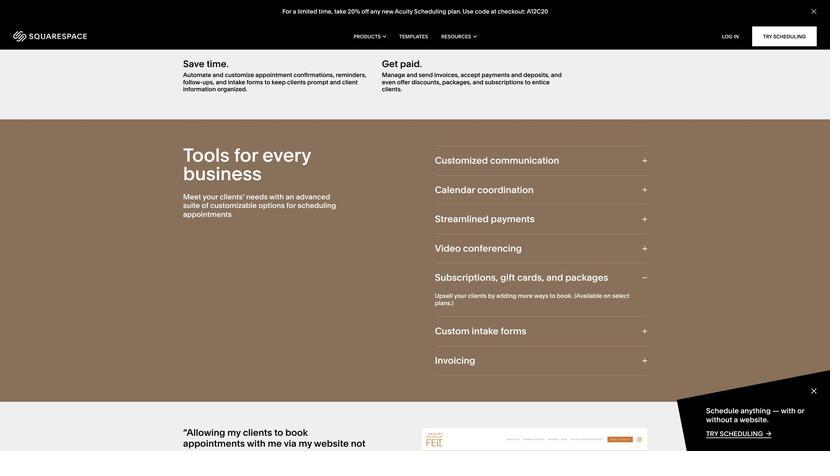 Task type: describe. For each thing, give the bounding box(es) containing it.
ways
[[534, 293, 548, 300]]

payments inside get paid. manage and send invoices, accept payments and deposits, and even offer discounts, packages, and subscriptions to entice clients.
[[482, 71, 510, 79]]

not
[[351, 439, 365, 450]]

paid.
[[400, 58, 422, 69]]

website homepage image
[[422, 429, 647, 452]]

suite
[[183, 202, 200, 211]]

conferencing
[[463, 243, 522, 254]]

"allowing my clients to book appointments with me via my website not only saves both of us that extra step 
[[183, 428, 365, 452]]

forms inside button
[[501, 326, 526, 337]]

extra
[[297, 450, 319, 452]]

limited
[[297, 8, 317, 15]]

your for meet
[[203, 193, 218, 202]]

invoices,
[[434, 71, 459, 79]]

clients for upsell your clients by adding more ways to book. (available on select plans.)
[[468, 293, 487, 300]]

with inside schedule anything — with or without a website.
[[781, 407, 796, 416]]

code
[[475, 8, 489, 15]]

scheduling for try scheduling
[[773, 33, 806, 40]]

calendar coordination
[[435, 184, 534, 196]]

any
[[370, 8, 380, 15]]

invoicing
[[435, 355, 475, 367]]

scheduling
[[298, 202, 336, 211]]

save time image
[[183, 0, 369, 45]]

video conferencing
[[435, 243, 522, 254]]

for inside 'tools for every business'
[[234, 144, 258, 167]]

and right "packages,"
[[473, 78, 483, 86]]

saves
[[204, 450, 229, 452]]

payments inside button
[[491, 214, 535, 225]]

discounts,
[[412, 78, 441, 86]]

try for try scheduling →
[[706, 431, 718, 439]]

appointment
[[255, 71, 292, 79]]

anything
[[740, 407, 771, 416]]

deposits,
[[523, 71, 550, 79]]

appointments inside "allowing my clients to book appointments with me via my website not only saves both of us that extra step
[[183, 439, 245, 450]]

tools for every business
[[183, 144, 311, 185]]

information
[[183, 86, 216, 93]]

with inside the meet your clients' needs with an advanced suite of customizable options for scheduling appointments
[[269, 193, 284, 202]]

invoicing button
[[435, 347, 647, 376]]

business
[[183, 163, 262, 185]]

customized
[[435, 155, 488, 166]]

log
[[722, 33, 733, 40]]

organized.
[[217, 86, 247, 93]]

customized communication
[[435, 155, 559, 166]]

new
[[382, 8, 393, 15]]

needs
[[246, 193, 268, 202]]

save
[[183, 58, 204, 69]]

upsell your clients by adding more ways to book. (available on select plans.)
[[435, 293, 629, 307]]

subscriptions,
[[435, 272, 498, 284]]

entice
[[532, 78, 550, 86]]

templates link
[[399, 23, 428, 50]]

select
[[612, 293, 629, 300]]

confirmations,
[[294, 71, 334, 79]]

keep
[[272, 78, 286, 86]]

streamlined
[[435, 214, 489, 225]]

without
[[706, 416, 732, 425]]

more
[[518, 293, 533, 300]]

take
[[334, 8, 346, 15]]

0 horizontal spatial my
[[227, 428, 241, 439]]

and right ups,
[[216, 78, 227, 86]]

templates
[[399, 33, 428, 40]]

custom
[[435, 326, 470, 337]]

schedule
[[706, 407, 739, 416]]

coordination
[[477, 184, 534, 196]]

options
[[258, 202, 285, 211]]

intake inside save time. automate and customize appointment confirmations, reminders, follow-ups, and intake forms to keep clients prompt and client information organized.
[[228, 78, 245, 86]]

to inside get paid. manage and send invoices, accept payments and deposits, and even offer discounts, packages, and subscriptions to entice clients.
[[525, 78, 531, 86]]

try scheduling
[[763, 33, 806, 40]]

of inside "allowing my clients to book appointments with me via my website not only saves both of us that extra step
[[254, 450, 262, 452]]

a inside schedule anything — with or without a website.
[[734, 416, 738, 425]]

0 vertical spatial a
[[293, 8, 296, 15]]

log             in link
[[722, 33, 739, 40]]

communication
[[490, 155, 559, 166]]

gift
[[500, 272, 515, 284]]

subscriptions, gift cards, and packages button
[[435, 264, 647, 293]]

to inside upsell your clients by adding more ways to book. (available on select plans.)
[[550, 293, 556, 300]]

at
[[491, 8, 496, 15]]

products button
[[354, 23, 386, 50]]

book.
[[557, 293, 573, 300]]

me
[[268, 439, 282, 450]]

clients'
[[220, 193, 244, 202]]

for a limited time, take 20% off any new acuity scheduling plan. use code at checkout: a12c20
[[282, 8, 548, 15]]

for inside the meet your clients' needs with an advanced suite of customizable options for scheduling appointments
[[286, 202, 296, 211]]

packages
[[565, 272, 608, 284]]

to inside "allowing my clients to book appointments with me via my website not only saves both of us that extra step
[[274, 428, 283, 439]]

for
[[282, 8, 291, 15]]

scheduling for try scheduling →
[[720, 431, 763, 439]]

client
[[342, 78, 358, 86]]

usage of invoices example image
[[382, 0, 567, 45]]

prompt
[[307, 78, 328, 86]]

plans.)
[[435, 300, 454, 307]]

clients for "allowing my clients to book appointments with me via my website not only saves both of us that extra step 
[[243, 428, 272, 439]]

customize
[[225, 71, 254, 79]]

follow-
[[183, 78, 202, 86]]

website.
[[740, 416, 769, 425]]



Task type: vqa. For each thing, say whether or not it's contained in the screenshot.
Custom in the bottom of the page
yes



Task type: locate. For each thing, give the bounding box(es) containing it.
clients right keep
[[287, 78, 306, 86]]

resources
[[441, 33, 471, 40]]

0 vertical spatial with
[[269, 193, 284, 202]]

try inside try scheduling →
[[706, 431, 718, 439]]

1 vertical spatial for
[[286, 202, 296, 211]]

adding
[[496, 293, 516, 300]]

streamlined payments button
[[435, 205, 647, 234]]

with
[[269, 193, 284, 202], [781, 407, 796, 416], [247, 439, 266, 450]]

0 horizontal spatial with
[[247, 439, 266, 450]]

try
[[763, 33, 772, 40], [706, 431, 718, 439]]

2 horizontal spatial clients
[[468, 293, 487, 300]]

and up book.
[[546, 272, 563, 284]]

clients up us
[[243, 428, 272, 439]]

calendar coordination button
[[435, 176, 647, 205]]

video
[[435, 243, 461, 254]]

1 appointments from the top
[[183, 210, 232, 219]]

1 vertical spatial scheduling
[[773, 33, 806, 40]]

1 horizontal spatial forms
[[501, 326, 526, 337]]

0 vertical spatial forms
[[247, 78, 263, 86]]

to inside save time. automate and customize appointment confirmations, reminders, follow-ups, and intake forms to keep clients prompt and client information organized.
[[264, 78, 270, 86]]

reminders,
[[336, 71, 366, 79]]

to left entice
[[525, 78, 531, 86]]

subscriptions
[[485, 78, 523, 86]]

try down without
[[706, 431, 718, 439]]

get paid. manage and send invoices, accept payments and deposits, and even offer discounts, packages, and subscriptions to entice clients.
[[382, 58, 562, 93]]

squarespace logo link
[[13, 31, 174, 42]]

advanced
[[296, 193, 330, 202]]

website
[[314, 439, 349, 450]]

20%
[[348, 8, 360, 15]]

1 horizontal spatial scheduling
[[720, 431, 763, 439]]

and right entice
[[551, 71, 562, 79]]

for
[[234, 144, 258, 167], [286, 202, 296, 211]]

of
[[202, 202, 209, 211], [254, 450, 262, 452]]

step
[[321, 450, 341, 452]]

2 horizontal spatial scheduling
[[773, 33, 806, 40]]

send
[[419, 71, 433, 79]]

0 horizontal spatial clients
[[243, 428, 272, 439]]

1 horizontal spatial for
[[286, 202, 296, 211]]

manage
[[382, 71, 405, 79]]

payments
[[482, 71, 510, 79], [491, 214, 535, 225]]

subscriptions, gift cards, and packages
[[435, 272, 608, 284]]

resources button
[[441, 23, 476, 50]]

and
[[213, 71, 223, 79], [407, 71, 417, 79], [511, 71, 522, 79], [551, 71, 562, 79], [216, 78, 227, 86], [330, 78, 341, 86], [473, 78, 483, 86], [546, 272, 563, 284]]

1 horizontal spatial with
[[269, 193, 284, 202]]

try for try scheduling
[[763, 33, 772, 40]]

your inside upsell your clients by adding more ways to book. (available on select plans.)
[[454, 293, 467, 300]]

with left an
[[269, 193, 284, 202]]

packages,
[[442, 78, 471, 86]]

"allowing
[[183, 428, 225, 439]]

via
[[284, 439, 296, 450]]

or
[[797, 407, 804, 416]]

save time. automate and customize appointment confirmations, reminders, follow-ups, and intake forms to keep clients prompt and client information organized.
[[183, 58, 366, 93]]

1 vertical spatial a
[[734, 416, 738, 425]]

1 vertical spatial of
[[254, 450, 262, 452]]

time,
[[318, 8, 333, 15]]

0 vertical spatial clients
[[287, 78, 306, 86]]

to left via on the left
[[274, 428, 283, 439]]

in
[[734, 33, 739, 40]]

→
[[766, 430, 771, 438]]

plan.
[[447, 8, 461, 15]]

your for upsell
[[454, 293, 467, 300]]

try scheduling →
[[706, 430, 771, 439]]

clients
[[287, 78, 306, 86], [468, 293, 487, 300], [243, 428, 272, 439]]

of left us
[[254, 450, 262, 452]]

offer
[[397, 78, 410, 86]]

ups,
[[202, 78, 214, 86]]

clients.
[[382, 86, 402, 93]]

of inside the meet your clients' needs with an advanced suite of customizable options for scheduling appointments
[[202, 202, 209, 211]]

to right ways in the right bottom of the page
[[550, 293, 556, 300]]

with left "me"
[[247, 439, 266, 450]]

of right suite
[[202, 202, 209, 211]]

only
[[183, 450, 202, 452]]

0 vertical spatial intake
[[228, 78, 245, 86]]

2 appointments from the top
[[183, 439, 245, 450]]

your right upsell
[[454, 293, 467, 300]]

intake inside button
[[472, 326, 499, 337]]

0 vertical spatial appointments
[[183, 210, 232, 219]]

2 vertical spatial with
[[247, 439, 266, 450]]

log             in
[[722, 33, 739, 40]]

forms inside save time. automate and customize appointment confirmations, reminders, follow-ups, and intake forms to keep clients prompt and client information organized.
[[247, 78, 263, 86]]

1 vertical spatial clients
[[468, 293, 487, 300]]

and left deposits,
[[511, 71, 522, 79]]

automate
[[183, 71, 211, 79]]

clients inside "allowing my clients to book appointments with me via my website not only saves both of us that extra step
[[243, 428, 272, 439]]

try right the in
[[763, 33, 772, 40]]

my
[[227, 428, 241, 439], [299, 439, 312, 450]]

forms
[[247, 78, 263, 86], [501, 326, 526, 337]]

video conferencing button
[[435, 235, 647, 264]]

products
[[354, 33, 381, 40]]

to left keep
[[264, 78, 270, 86]]

0 vertical spatial for
[[234, 144, 258, 167]]

0 vertical spatial scheduling
[[414, 8, 446, 15]]

even
[[382, 78, 396, 86]]

0 vertical spatial payments
[[482, 71, 510, 79]]

0 horizontal spatial intake
[[228, 78, 245, 86]]

1 vertical spatial appointments
[[183, 439, 245, 450]]

a up try scheduling → at bottom right
[[734, 416, 738, 425]]

on
[[604, 293, 611, 300]]

schedule anything — with or without a website.
[[706, 407, 804, 425]]

1 horizontal spatial a
[[734, 416, 738, 425]]

streamlined payments
[[435, 214, 535, 225]]

and down the "paid."
[[407, 71, 417, 79]]

both
[[231, 450, 252, 452]]

1 horizontal spatial intake
[[472, 326, 499, 337]]

1 vertical spatial your
[[454, 293, 467, 300]]

clients inside save time. automate and customize appointment confirmations, reminders, follow-ups, and intake forms to keep clients prompt and client information organized.
[[287, 78, 306, 86]]

0 horizontal spatial scheduling
[[414, 8, 446, 15]]

your right meet
[[203, 193, 218, 202]]

1 vertical spatial try
[[706, 431, 718, 439]]

checkout:
[[497, 8, 525, 15]]

custom intake forms button
[[435, 317, 647, 346]]

0 horizontal spatial forms
[[247, 78, 263, 86]]

tools
[[183, 144, 230, 167]]

my right via on the left
[[299, 439, 312, 450]]

us
[[265, 450, 275, 452]]

0 vertical spatial of
[[202, 202, 209, 211]]

0 horizontal spatial a
[[293, 8, 296, 15]]

upsell
[[435, 293, 453, 300]]

squarespace logo image
[[13, 31, 87, 42]]

1 vertical spatial forms
[[501, 326, 526, 337]]

a12c20
[[527, 8, 548, 15]]

payments right accept
[[482, 71, 510, 79]]

custom intake forms
[[435, 326, 526, 337]]

by
[[488, 293, 495, 300]]

1 vertical spatial intake
[[472, 326, 499, 337]]

appointments inside the meet your clients' needs with an advanced suite of customizable options for scheduling appointments
[[183, 210, 232, 219]]

0 horizontal spatial for
[[234, 144, 258, 167]]

1 horizontal spatial your
[[454, 293, 467, 300]]

payments down coordination
[[491, 214, 535, 225]]

2 vertical spatial clients
[[243, 428, 272, 439]]

1 horizontal spatial clients
[[287, 78, 306, 86]]

2 vertical spatial scheduling
[[720, 431, 763, 439]]

with inside "allowing my clients to book appointments with me via my website not only saves both of us that extra step
[[247, 439, 266, 450]]

use
[[462, 8, 473, 15]]

scheduling inside try scheduling →
[[720, 431, 763, 439]]

clients inside upsell your clients by adding more ways to book. (available on select plans.)
[[468, 293, 487, 300]]

1 horizontal spatial of
[[254, 450, 262, 452]]

and left client
[[330, 78, 341, 86]]

clients left by
[[468, 293, 487, 300]]

1 vertical spatial with
[[781, 407, 796, 416]]

with right —
[[781, 407, 796, 416]]

1 vertical spatial payments
[[491, 214, 535, 225]]

to
[[264, 78, 270, 86], [525, 78, 531, 86], [550, 293, 556, 300], [274, 428, 283, 439]]

1 horizontal spatial try
[[763, 33, 772, 40]]

your inside the meet your clients' needs with an advanced suite of customizable options for scheduling appointments
[[203, 193, 218, 202]]

0 horizontal spatial your
[[203, 193, 218, 202]]

an
[[286, 193, 294, 202]]

1 horizontal spatial my
[[299, 439, 312, 450]]

2 horizontal spatial with
[[781, 407, 796, 416]]

calendar
[[435, 184, 475, 196]]

0 horizontal spatial of
[[202, 202, 209, 211]]

intake down 'time.'
[[228, 78, 245, 86]]

0 horizontal spatial try
[[706, 431, 718, 439]]

off
[[361, 8, 369, 15]]

my up both
[[227, 428, 241, 439]]

a
[[293, 8, 296, 15], [734, 416, 738, 425]]

meet your clients' needs with an advanced suite of customizable options for scheduling appointments
[[183, 193, 336, 219]]

0 vertical spatial your
[[203, 193, 218, 202]]

a right 'for'
[[293, 8, 296, 15]]

that
[[277, 450, 294, 452]]

0 vertical spatial try
[[763, 33, 772, 40]]

accept
[[461, 71, 480, 79]]

customized communication button
[[435, 146, 647, 175]]

intake right custom
[[472, 326, 499, 337]]

time.
[[207, 58, 229, 69]]

and inside button
[[546, 272, 563, 284]]

and down 'time.'
[[213, 71, 223, 79]]



